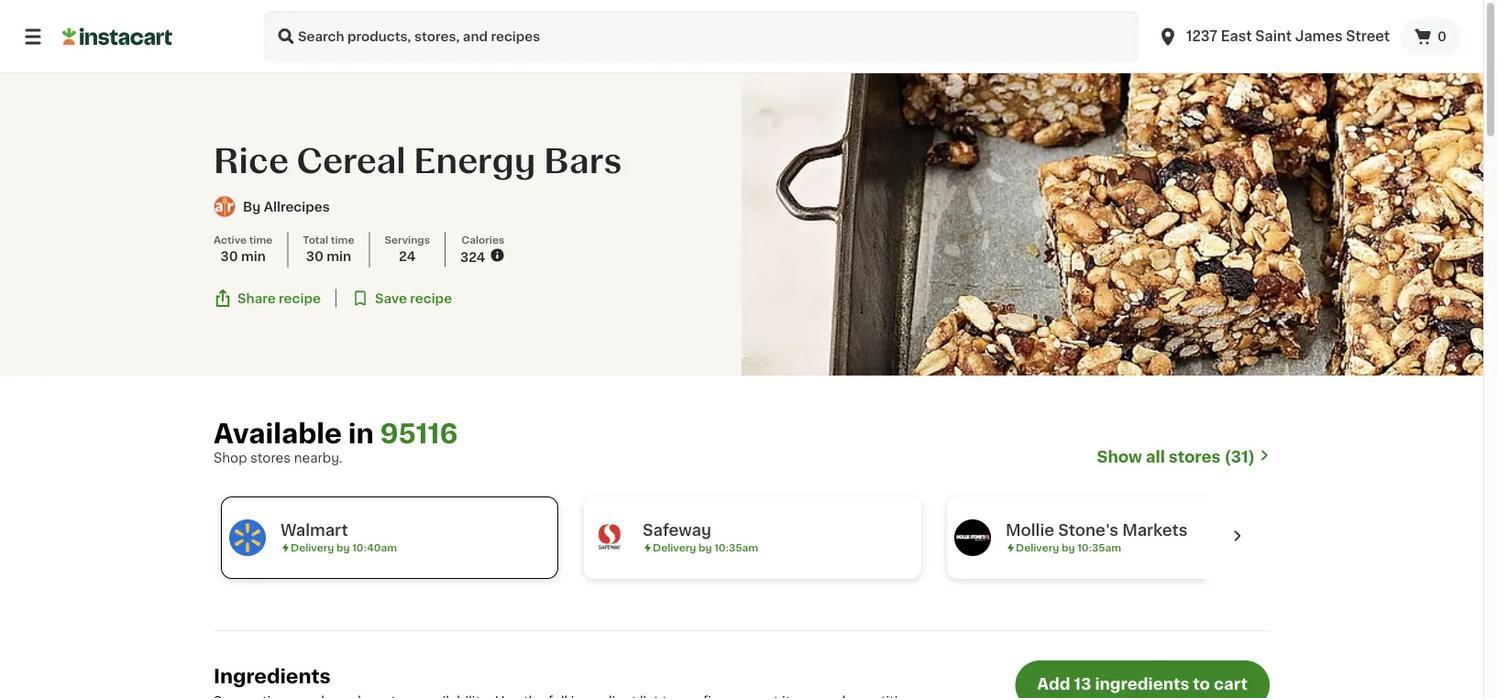 Task type: vqa. For each thing, say whether or not it's contained in the screenshot.


Task type: locate. For each thing, give the bounding box(es) containing it.
1 time from the left
[[249, 235, 273, 245]]

1 horizontal spatial by
[[699, 543, 712, 554]]

mollie stone's markets image
[[955, 520, 992, 557]]

delivery for safeway
[[653, 543, 696, 554]]

1 by from the left
[[337, 543, 350, 554]]

24
[[399, 250, 416, 263]]

0 horizontal spatial 30
[[221, 250, 238, 263]]

all
[[1146, 450, 1166, 466]]

1 delivery from the left
[[291, 543, 334, 554]]

time right active
[[249, 235, 273, 245]]

rice cereal energy bars image
[[742, 73, 1484, 376]]

2 horizontal spatial by
[[1062, 543, 1075, 554]]

1 horizontal spatial time
[[331, 235, 354, 245]]

delivery down the mollie
[[1016, 543, 1060, 554]]

time right total
[[331, 235, 354, 245]]

30 inside total time 30 min
[[306, 250, 324, 263]]

save recipe
[[375, 292, 452, 305]]

2 delivery by 10:35am from the left
[[1016, 543, 1122, 554]]

by for walmart
[[337, 543, 350, 554]]

0 horizontal spatial stores
[[250, 452, 291, 465]]

324
[[460, 251, 486, 264]]

0 horizontal spatial delivery
[[291, 543, 334, 554]]

min down active
[[241, 250, 266, 263]]

show all stores (31) button
[[1098, 448, 1270, 468]]

total
[[303, 235, 329, 245]]

30 for total time 30 min
[[306, 250, 324, 263]]

show all stores (31)
[[1098, 450, 1256, 466]]

1 horizontal spatial 30
[[306, 250, 324, 263]]

stores right all
[[1169, 450, 1221, 466]]

delivery
[[291, 543, 334, 554], [653, 543, 696, 554], [1016, 543, 1060, 554]]

30 down active
[[221, 250, 238, 263]]

stores down available on the bottom
[[250, 452, 291, 465]]

10:35am
[[715, 543, 759, 554], [1078, 543, 1122, 554]]

by down safeway
[[699, 543, 712, 554]]

1237 east saint james street
[[1187, 30, 1391, 43]]

by
[[243, 201, 261, 213]]

mollie stone's markets
[[1006, 523, 1188, 539]]

min
[[241, 250, 266, 263], [327, 250, 351, 263]]

None search field
[[264, 11, 1139, 62]]

1 horizontal spatial min
[[327, 250, 351, 263]]

add 13 ingredients to cart button
[[1016, 661, 1270, 699]]

stores
[[1169, 450, 1221, 466], [250, 452, 291, 465]]

1 min from the left
[[241, 250, 266, 263]]

30
[[221, 250, 238, 263], [306, 250, 324, 263]]

min inside total time 30 min
[[327, 250, 351, 263]]

1 horizontal spatial stores
[[1169, 450, 1221, 466]]

energy
[[414, 145, 536, 177]]

cereal
[[297, 145, 406, 177]]

nearby.
[[294, 452, 343, 465]]

active
[[214, 235, 247, 245]]

add 13 ingredients to cart
[[1038, 677, 1248, 693]]

0 horizontal spatial delivery by 10:35am
[[653, 543, 759, 554]]

add
[[1038, 677, 1071, 693]]

0 horizontal spatial time
[[249, 235, 273, 245]]

min inside active time 30 min
[[241, 250, 266, 263]]

1 recipe from the left
[[279, 292, 321, 305]]

0
[[1438, 30, 1447, 43]]

time
[[249, 235, 273, 245], [331, 235, 354, 245]]

Search field
[[264, 11, 1139, 62]]

2 delivery from the left
[[653, 543, 696, 554]]

delivery by 10:35am
[[653, 543, 759, 554], [1016, 543, 1122, 554]]

1237
[[1187, 30, 1218, 43]]

delivery down safeway
[[653, 543, 696, 554]]

time inside total time 30 min
[[331, 235, 354, 245]]

share recipe button
[[214, 289, 321, 308]]

delivery by 10:40am
[[291, 543, 397, 554]]

delivery by 10:35am down stone's
[[1016, 543, 1122, 554]]

1 delivery by 10:35am from the left
[[653, 543, 759, 554]]

by down stone's
[[1062, 543, 1075, 554]]

1 10:35am from the left
[[715, 543, 759, 554]]

markets
[[1123, 523, 1188, 539]]

30 inside active time 30 min
[[221, 250, 238, 263]]

time for active time 30 min
[[249, 235, 273, 245]]

recipe right save
[[410, 292, 452, 305]]

available in 95116 shop stores nearby.
[[214, 421, 458, 465]]

allrecipes
[[264, 201, 330, 213]]

2 recipe from the left
[[410, 292, 452, 305]]

recipe
[[279, 292, 321, 305], [410, 292, 452, 305]]

recipe for share recipe
[[279, 292, 321, 305]]

3 delivery from the left
[[1016, 543, 1060, 554]]

3 by from the left
[[1062, 543, 1075, 554]]

1 horizontal spatial delivery
[[653, 543, 696, 554]]

1 horizontal spatial 10:35am
[[1078, 543, 1122, 554]]

by left the 10:40am
[[337, 543, 350, 554]]

2 min from the left
[[327, 250, 351, 263]]

mollie
[[1006, 523, 1055, 539]]

by for mollie stone's markets
[[1062, 543, 1075, 554]]

james
[[1296, 30, 1343, 43]]

calories
[[462, 235, 505, 245]]

stone's
[[1059, 523, 1119, 539]]

1 horizontal spatial recipe
[[410, 292, 452, 305]]

0 horizontal spatial by
[[337, 543, 350, 554]]

delivery by 10:35am down safeway
[[653, 543, 759, 554]]

time inside active time 30 min
[[249, 235, 273, 245]]

2 time from the left
[[331, 235, 354, 245]]

0 horizontal spatial recipe
[[279, 292, 321, 305]]

30 down total
[[306, 250, 324, 263]]

2 horizontal spatial delivery
[[1016, 543, 1060, 554]]

0 horizontal spatial 10:35am
[[715, 543, 759, 554]]

2 10:35am from the left
[[1078, 543, 1122, 554]]

0 horizontal spatial min
[[241, 250, 266, 263]]

recipe right share
[[279, 292, 321, 305]]

east
[[1222, 30, 1253, 43]]

save
[[375, 292, 407, 305]]

1237 east saint james street button
[[1147, 11, 1402, 62]]

2 30 from the left
[[306, 250, 324, 263]]

shop
[[214, 452, 247, 465]]

min for total time 30 min
[[327, 250, 351, 263]]

rice
[[214, 145, 289, 177]]

1 30 from the left
[[221, 250, 238, 263]]

1 horizontal spatial delivery by 10:35am
[[1016, 543, 1122, 554]]

min down total
[[327, 250, 351, 263]]

servings
[[385, 235, 430, 245]]

delivery by 10:35am for safeway
[[653, 543, 759, 554]]

walmart image
[[229, 520, 266, 557]]

instacart logo image
[[62, 26, 172, 48]]

2 by from the left
[[699, 543, 712, 554]]

by
[[337, 543, 350, 554], [699, 543, 712, 554], [1062, 543, 1075, 554]]

delivery down the walmart
[[291, 543, 334, 554]]

13
[[1075, 677, 1092, 693]]



Task type: describe. For each thing, give the bounding box(es) containing it.
delivery by 10:35am for mollie stone's markets
[[1016, 543, 1122, 554]]

street
[[1347, 30, 1391, 43]]

30 for active time 30 min
[[221, 250, 238, 263]]

total time 30 min
[[303, 235, 354, 263]]

rice cereal energy bars
[[214, 145, 622, 177]]

active time 30 min
[[214, 235, 273, 263]]

by for safeway
[[699, 543, 712, 554]]

stores inside button
[[1169, 450, 1221, 466]]

time for total time 30 min
[[331, 235, 354, 245]]

show
[[1098, 450, 1143, 466]]

0 button
[[1402, 18, 1462, 55]]

95116
[[380, 421, 458, 448]]

cart
[[1214, 677, 1248, 693]]

saint
[[1256, 30, 1292, 43]]

95116 button
[[380, 420, 458, 449]]

to
[[1194, 677, 1211, 693]]

min for active time 30 min
[[241, 250, 266, 263]]

ingredients
[[1096, 677, 1190, 693]]

save recipe button
[[351, 289, 452, 308]]

servings 24
[[385, 235, 430, 263]]

safeway
[[643, 523, 712, 539]]

by allrecipes
[[243, 201, 330, 213]]

10:40am
[[352, 543, 397, 554]]

10:35am for mollie stone's markets
[[1078, 543, 1122, 554]]

10:35am for safeway
[[715, 543, 759, 554]]

safeway image
[[592, 520, 628, 557]]

delivery for walmart
[[291, 543, 334, 554]]

stores inside available in 95116 shop stores nearby.
[[250, 452, 291, 465]]

share
[[238, 292, 276, 305]]

available
[[214, 421, 342, 448]]

bars
[[544, 145, 622, 177]]

(31)
[[1225, 450, 1256, 466]]

1237 east saint james street button
[[1158, 11, 1391, 62]]

recipe for save recipe
[[410, 292, 452, 305]]

in
[[348, 421, 374, 448]]

delivery for mollie stone's markets
[[1016, 543, 1060, 554]]

share recipe
[[238, 292, 321, 305]]

walmart
[[281, 523, 348, 539]]



